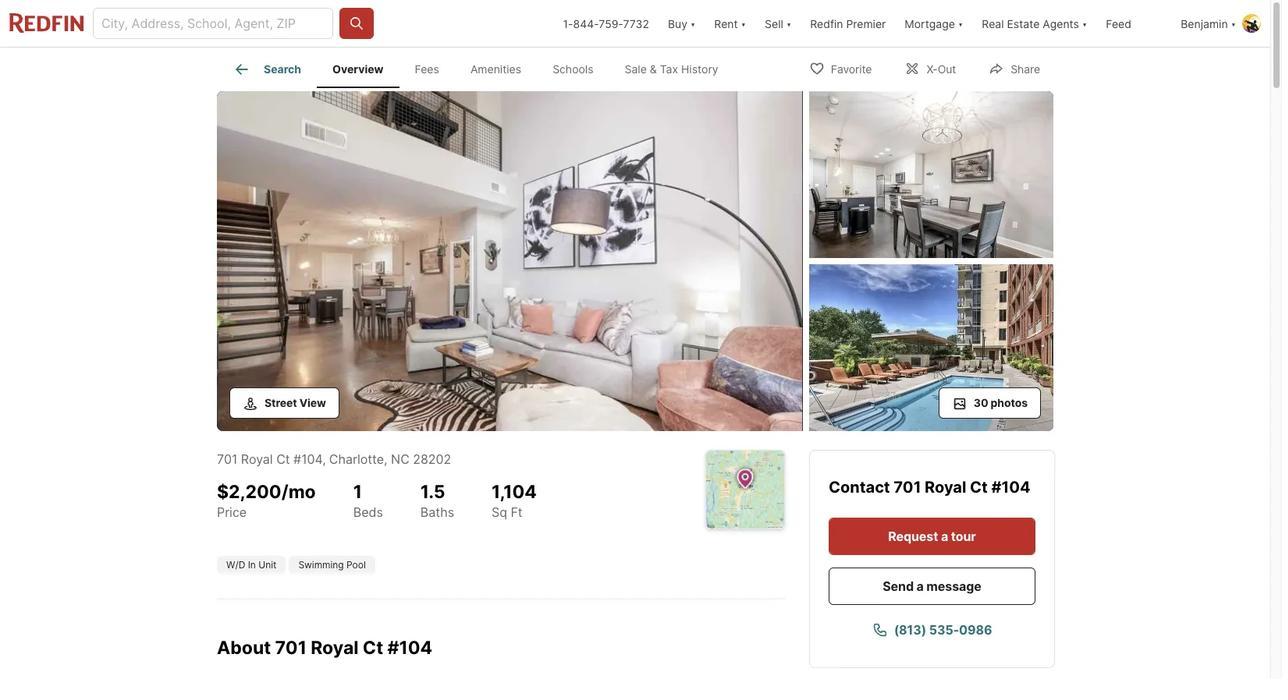 Task type: describe. For each thing, give the bounding box(es) containing it.
28202
[[413, 451, 451, 467]]

buy ▾ button
[[659, 0, 705, 47]]

buy ▾ button
[[668, 0, 696, 47]]

amenities
[[470, 63, 521, 76]]

30 photos button
[[939, 387, 1041, 419]]

759-
[[599, 17, 623, 30]]

overview tab
[[317, 51, 399, 88]]

redfin premier button
[[801, 0, 895, 47]]

tab list containing search
[[217, 48, 747, 88]]

rent
[[714, 17, 738, 30]]

fees tab
[[399, 51, 455, 88]]

view
[[299, 396, 326, 409]]

buy ▾
[[668, 17, 696, 30]]

sell
[[765, 17, 783, 30]]

benjamin
[[1181, 17, 1228, 30]]

share
[[1011, 62, 1040, 75]]

(813)
[[894, 622, 926, 638]]

price
[[217, 505, 247, 521]]

rent ▾ button
[[705, 0, 755, 47]]

favorite
[[831, 62, 872, 75]]

rent ▾ button
[[714, 0, 746, 47]]

overview
[[332, 63, 384, 76]]

sell ▾ button
[[755, 0, 801, 47]]

map entry image
[[706, 451, 784, 529]]

share button
[[976, 52, 1053, 84]]

charlotte
[[329, 451, 384, 467]]

mortgage ▾
[[905, 17, 963, 30]]

1,104
[[492, 481, 537, 503]]

1-844-759-7732
[[563, 17, 649, 30]]

out
[[938, 62, 956, 75]]

baths
[[420, 505, 454, 521]]

tax
[[660, 63, 678, 76]]

30 photos
[[974, 396, 1028, 409]]

(813) 535-0986 link
[[829, 611, 1036, 649]]

street view button
[[229, 387, 339, 419]]

0986
[[959, 622, 992, 638]]

30
[[974, 396, 988, 409]]

feed button
[[1097, 0, 1172, 47]]

street
[[265, 396, 297, 409]]

▾ for benjamin ▾
[[1231, 17, 1236, 30]]

schools
[[553, 63, 593, 76]]

w/d in unit
[[226, 559, 277, 571]]

/mo
[[281, 481, 316, 503]]

x-out button
[[891, 52, 969, 84]]

contact 701 royal ct #104
[[829, 478, 1031, 497]]

swimming
[[298, 559, 344, 571]]

1-844-759-7732 link
[[563, 17, 649, 30]]

1 , from the left
[[323, 451, 326, 467]]

history
[[681, 63, 718, 76]]

0 vertical spatial royal
[[241, 451, 273, 467]]

844-
[[573, 17, 599, 30]]

message
[[927, 579, 982, 594]]

701 royal ct #104 , charlotte , nc 28202
[[217, 451, 451, 467]]

5 ▾ from the left
[[1082, 17, 1087, 30]]

submit search image
[[349, 16, 364, 31]]

$2,200 /mo price
[[217, 481, 316, 521]]

unit
[[258, 559, 277, 571]]

real
[[982, 17, 1004, 30]]

request a tour button
[[829, 518, 1036, 555]]

send a message button
[[829, 568, 1036, 605]]

mortgage
[[905, 17, 955, 30]]

royal for contact 701 royal ct #104
[[925, 478, 966, 497]]

swimming pool
[[298, 559, 366, 571]]

a for request
[[941, 529, 948, 544]]

premier
[[846, 17, 886, 30]]

#104 for about 701 royal ct #104
[[387, 637, 432, 659]]

sale & tax history
[[625, 63, 718, 76]]

schools tab
[[537, 51, 609, 88]]

sell ▾ button
[[765, 0, 791, 47]]

(813) 535-0986
[[894, 622, 992, 638]]

535-
[[929, 622, 959, 638]]

sale & tax history tab
[[609, 51, 734, 88]]

1,104 sq ft
[[492, 481, 537, 521]]

search
[[264, 63, 301, 76]]



Task type: locate. For each thing, give the bounding box(es) containing it.
1 horizontal spatial a
[[941, 529, 948, 544]]

▾ for buy ▾
[[691, 17, 696, 30]]

buy
[[668, 17, 687, 30]]

City, Address, School, Agent, ZIP search field
[[93, 8, 333, 39]]

1 vertical spatial royal
[[925, 478, 966, 497]]

redfin premier
[[810, 17, 886, 30]]

search link
[[233, 60, 301, 79]]

send
[[883, 579, 914, 594]]

w/d
[[226, 559, 245, 571]]

0 horizontal spatial a
[[917, 579, 924, 594]]

▾ right mortgage
[[958, 17, 963, 30]]

1 horizontal spatial ct
[[363, 637, 383, 659]]

2 vertical spatial #104
[[387, 637, 432, 659]]

0 horizontal spatial ,
[[323, 451, 326, 467]]

&
[[650, 63, 657, 76]]

0 vertical spatial #104
[[293, 451, 323, 467]]

real estate agents ▾ button
[[973, 0, 1097, 47]]

rent ▾
[[714, 17, 746, 30]]

2 horizontal spatial 701
[[894, 478, 921, 497]]

▾ for sell ▾
[[786, 17, 791, 30]]

▾ for mortgage ▾
[[958, 17, 963, 30]]

2 horizontal spatial ct
[[970, 478, 988, 497]]

estate
[[1007, 17, 1040, 30]]

tab list
[[217, 48, 747, 88]]

0 horizontal spatial #104
[[293, 451, 323, 467]]

#104
[[293, 451, 323, 467], [991, 478, 1031, 497], [387, 637, 432, 659]]

about
[[217, 637, 271, 659]]

0 vertical spatial ct
[[276, 451, 290, 467]]

4 ▾ from the left
[[958, 17, 963, 30]]

ct for contact 701 royal ct #104
[[970, 478, 988, 497]]

sell ▾
[[765, 17, 791, 30]]

pool
[[347, 559, 366, 571]]

701 for contact 701 royal ct #104
[[894, 478, 921, 497]]

2 vertical spatial royal
[[311, 637, 359, 659]]

a
[[941, 529, 948, 544], [917, 579, 924, 594]]

1-
[[563, 17, 573, 30]]

2 horizontal spatial #104
[[991, 478, 1031, 497]]

1 horizontal spatial royal
[[311, 637, 359, 659]]

send a message
[[883, 579, 982, 594]]

1 beds
[[353, 481, 383, 521]]

2 , from the left
[[384, 451, 388, 467]]

0 horizontal spatial ct
[[276, 451, 290, 467]]

701 up $2,200
[[217, 451, 237, 467]]

contact
[[829, 478, 890, 497]]

agents
[[1043, 17, 1079, 30]]

701 right contact
[[894, 478, 921, 497]]

2 vertical spatial ct
[[363, 637, 383, 659]]

a right 'send'
[[917, 579, 924, 594]]

amenities tab
[[455, 51, 537, 88]]

0 vertical spatial a
[[941, 529, 948, 544]]

a left tour
[[941, 529, 948, 544]]

mortgage ▾ button
[[895, 0, 973, 47]]

3 ▾ from the left
[[786, 17, 791, 30]]

in
[[248, 559, 256, 571]]

▾ right sell
[[786, 17, 791, 30]]

a inside button
[[941, 529, 948, 544]]

7732
[[623, 17, 649, 30]]

1 horizontal spatial 701
[[275, 637, 307, 659]]

▾ for rent ▾
[[741, 17, 746, 30]]

ct for about 701 royal ct #104
[[363, 637, 383, 659]]

real estate agents ▾
[[982, 17, 1087, 30]]

nc
[[391, 451, 410, 467]]

6 ▾ from the left
[[1231, 17, 1236, 30]]

redfin
[[810, 17, 843, 30]]

, left nc
[[384, 451, 388, 467]]

sale
[[625, 63, 647, 76]]

ct
[[276, 451, 290, 467], [970, 478, 988, 497], [363, 637, 383, 659]]

(813) 535-0986 button
[[829, 611, 1036, 649]]

real estate agents ▾ link
[[982, 0, 1087, 47]]

request
[[888, 529, 938, 544]]

sq
[[492, 505, 507, 521]]

a inside button
[[917, 579, 924, 594]]

1 ▾ from the left
[[691, 17, 696, 30]]

street view
[[265, 396, 326, 409]]

photos
[[991, 396, 1028, 409]]

beds
[[353, 505, 383, 521]]

x-
[[927, 62, 938, 75]]

1.5 baths
[[420, 481, 454, 521]]

▾ right agents
[[1082, 17, 1087, 30]]

1 vertical spatial 701
[[894, 478, 921, 497]]

feed
[[1106, 17, 1131, 30]]

#104 for contact 701 royal ct #104
[[991, 478, 1031, 497]]

,
[[323, 451, 326, 467], [384, 451, 388, 467]]

1
[[353, 481, 362, 503]]

701 right about
[[275, 637, 307, 659]]

royal for about 701 royal ct #104
[[311, 637, 359, 659]]

1 vertical spatial ct
[[970, 478, 988, 497]]

benjamin ▾
[[1181, 17, 1236, 30]]

request a tour
[[888, 529, 976, 544]]

, left charlotte on the left of page
[[323, 451, 326, 467]]

0 horizontal spatial royal
[[241, 451, 273, 467]]

fees
[[415, 63, 439, 76]]

image image
[[217, 91, 803, 431], [809, 91, 1053, 258], [809, 264, 1053, 431]]

2 ▾ from the left
[[741, 17, 746, 30]]

0 vertical spatial 701
[[217, 451, 237, 467]]

tour
[[951, 529, 976, 544]]

701 for about 701 royal ct #104
[[275, 637, 307, 659]]

▾
[[691, 17, 696, 30], [741, 17, 746, 30], [786, 17, 791, 30], [958, 17, 963, 30], [1082, 17, 1087, 30], [1231, 17, 1236, 30]]

1 horizontal spatial ,
[[384, 451, 388, 467]]

mortgage ▾ button
[[905, 0, 963, 47]]

1.5
[[420, 481, 445, 503]]

ft
[[511, 505, 523, 521]]

1 vertical spatial #104
[[991, 478, 1031, 497]]

▾ right buy
[[691, 17, 696, 30]]

701
[[217, 451, 237, 467], [894, 478, 921, 497], [275, 637, 307, 659]]

2 vertical spatial 701
[[275, 637, 307, 659]]

$2,200
[[217, 481, 281, 503]]

0 horizontal spatial 701
[[217, 451, 237, 467]]

a for send
[[917, 579, 924, 594]]

1 vertical spatial a
[[917, 579, 924, 594]]

2 horizontal spatial royal
[[925, 478, 966, 497]]

favorite button
[[796, 52, 885, 84]]

▾ left user photo
[[1231, 17, 1236, 30]]

user photo image
[[1242, 14, 1261, 33]]

▾ right rent
[[741, 17, 746, 30]]

about 701 royal ct #104
[[217, 637, 432, 659]]

x-out
[[927, 62, 956, 75]]

1 horizontal spatial #104
[[387, 637, 432, 659]]



Task type: vqa. For each thing, say whether or not it's contained in the screenshot.
Request a tour
yes



